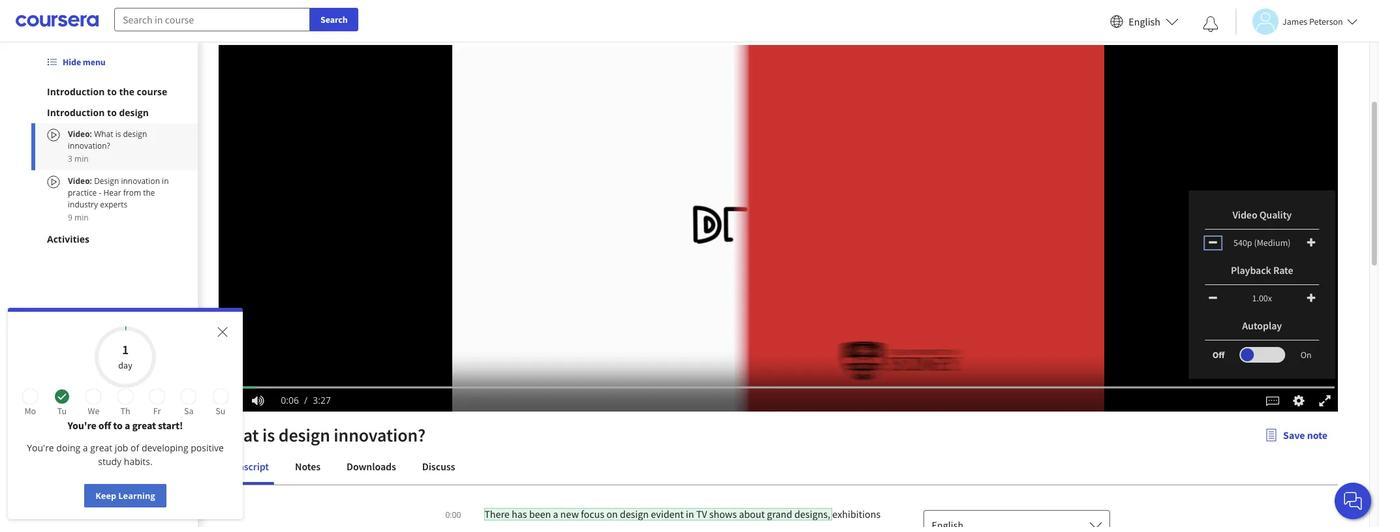 Task type: locate. For each thing, give the bounding box(es) containing it.
2 min from the top
[[74, 212, 88, 223]]

1
[[122, 341, 129, 358]]

to right the off on the left of the page
[[113, 419, 123, 432]]

a for there
[[553, 508, 558, 521]]

the inside introduction to the course dropdown button
[[119, 86, 134, 98]]

video: up 3 min
[[68, 129, 94, 140]]

1 vertical spatial video:
[[68, 176, 94, 187]]

chat with us image
[[1343, 491, 1364, 512]]

0 vertical spatial in
[[162, 176, 169, 187]]

in right innovation
[[162, 176, 169, 187]]

0 vertical spatial to
[[107, 86, 117, 98]]

introduction down introduction to the course
[[47, 106, 105, 119]]

autoplay
[[1242, 319, 1282, 332]]

3
[[68, 153, 72, 164]]

about left grand
[[739, 508, 765, 521]]

1 horizontal spatial what is design innovation?
[[219, 424, 426, 447]]

peterson
[[1309, 15, 1343, 27]]

to inside the 1 dialog
[[113, 419, 123, 432]]

design right on
[[620, 508, 649, 521]]

is down mute icon
[[262, 424, 275, 447]]

video
[[1233, 208, 1258, 221]]

1 vertical spatial innovation?
[[334, 424, 426, 447]]

a inside you're doing a great job of developing positive study habits.
[[83, 442, 88, 454]]

what is design innovation? down introduction to design dropdown button
[[68, 129, 147, 151]]

is
[[115, 129, 121, 140], [262, 424, 275, 447]]

1 horizontal spatial a
[[125, 419, 130, 432]]

introduction to the course button
[[47, 86, 182, 99]]

related lecture content tabs tab list
[[219, 451, 1338, 485]]

1 video: from the top
[[68, 129, 94, 140]]

3:27
[[312, 394, 331, 406]]

1 vertical spatial min
[[74, 212, 88, 223]]

1 horizontal spatial great
[[132, 419, 156, 432]]

what down introduction to design
[[94, 129, 113, 140]]

hide menu
[[63, 56, 106, 68]]

0 horizontal spatial great
[[90, 442, 112, 454]]

0:06 / 3:27
[[281, 394, 331, 406]]

you're for you're off to a great start!
[[68, 419, 96, 432]]

Search in course text field
[[114, 8, 310, 31]]

a up product
[[553, 508, 558, 521]]

day
[[118, 360, 132, 371]]

on
[[1301, 349, 1312, 361]]

0 vertical spatial a
[[125, 419, 130, 432]]

min
[[74, 153, 88, 164], [74, 212, 88, 223]]

the down innovation
[[143, 187, 155, 198]]

min right 3
[[74, 153, 88, 164]]

1 vertical spatial the
[[143, 187, 155, 198]]

2 introduction from the top
[[47, 106, 105, 119]]

1 min from the top
[[74, 153, 88, 164]]

0 horizontal spatial what is design innovation?
[[68, 129, 147, 151]]

you're left doing
[[27, 442, 54, 454]]

is down introduction to design dropdown button
[[115, 129, 121, 140]]

what down su
[[219, 424, 259, 447]]

video: for design innovation in practice - hear from the industry experts
[[68, 176, 94, 187]]

0 vertical spatial what
[[94, 129, 113, 140]]

course
[[137, 86, 167, 98]]

design innovation in practice - hear from the industry experts
[[68, 176, 169, 210]]

james
[[1283, 15, 1308, 27]]

1 vertical spatial great
[[90, 442, 112, 454]]

innovation? up 3 min
[[68, 140, 110, 151]]

design down "course"
[[119, 106, 149, 119]]

to for design
[[107, 106, 117, 119]]

0 vertical spatial video:
[[68, 129, 94, 140]]

hide
[[63, 56, 81, 68]]

james peterson
[[1283, 15, 1343, 27]]

playback
[[1231, 264, 1271, 277]]

1 introduction from the top
[[47, 86, 105, 98]]

1 horizontal spatial about
[[739, 508, 765, 521]]

0 horizontal spatial is
[[115, 129, 121, 140]]

in
[[162, 176, 169, 187], [686, 508, 694, 521]]

1 horizontal spatial the
[[143, 187, 155, 198]]

discuss
[[422, 460, 455, 473]]

activities
[[47, 233, 89, 245]]

hide menu button
[[42, 50, 111, 74]]

(medium)
[[1254, 237, 1291, 249]]

0 horizontal spatial in
[[162, 176, 169, 187]]

2 horizontal spatial a
[[553, 508, 558, 521]]

video:
[[68, 129, 94, 140], [68, 176, 94, 187]]

activities button
[[47, 233, 182, 246]]

coursera image
[[16, 11, 99, 31]]

what is design innovation?
[[68, 129, 147, 151], [219, 424, 426, 447]]

you're
[[68, 419, 96, 432], [27, 442, 54, 454]]

what
[[94, 129, 113, 140], [219, 424, 259, 447]]

video: up practice
[[68, 176, 94, 187]]

a right doing
[[83, 442, 88, 454]]

you're inside you're doing a great job of developing positive study habits.
[[27, 442, 54, 454]]

0 vertical spatial about
[[739, 508, 765, 521]]

1 horizontal spatial innovation?
[[334, 424, 426, 447]]

540p (medium)
[[1234, 237, 1291, 249]]

close image
[[215, 324, 230, 340]]

there
[[485, 508, 510, 521]]

0 horizontal spatial about
[[485, 525, 510, 527]]

0 vertical spatial introduction
[[47, 86, 105, 98]]

th
[[120, 405, 130, 417]]

industry
[[68, 199, 98, 210]]

exhibitions about iconic product design, button
[[485, 508, 881, 527]]

1 vertical spatial is
[[262, 424, 275, 447]]

downloads
[[346, 460, 396, 473]]

1 horizontal spatial what
[[219, 424, 259, 447]]

2 video: from the top
[[68, 176, 94, 187]]

innovation?
[[68, 140, 110, 151], [334, 424, 426, 447]]

1 vertical spatial what
[[219, 424, 259, 447]]

1 vertical spatial introduction
[[47, 106, 105, 119]]

you're down we
[[68, 419, 96, 432]]

to inside introduction to design dropdown button
[[107, 106, 117, 119]]

james peterson button
[[1236, 8, 1358, 34]]

off
[[1213, 349, 1225, 361]]

1 vertical spatial a
[[83, 442, 88, 454]]

notes button
[[290, 451, 325, 482]]

0 vertical spatial the
[[119, 86, 134, 98]]

video quality
[[1233, 208, 1292, 221]]

designs,
[[795, 508, 830, 521]]

0 horizontal spatial the
[[119, 86, 134, 98]]

the
[[119, 86, 134, 98], [143, 187, 155, 198]]

great down fr
[[132, 419, 156, 432]]

introduction inside introduction to the course dropdown button
[[47, 86, 105, 98]]

what is design innovation? up the notes button
[[219, 424, 426, 447]]

the up introduction to design dropdown button
[[119, 86, 134, 98]]

9
[[68, 212, 72, 223]]

mute image
[[249, 394, 266, 407]]

to up introduction to design dropdown button
[[107, 86, 117, 98]]

in left tv on the right of the page
[[686, 508, 694, 521]]

introduction down hide menu button
[[47, 86, 105, 98]]

start!
[[158, 419, 183, 432]]

1 vertical spatial to
[[107, 106, 117, 119]]

0 horizontal spatial a
[[83, 442, 88, 454]]

introduction for introduction to the course
[[47, 86, 105, 98]]

play image
[[228, 395, 242, 406]]

1 horizontal spatial in
[[686, 508, 694, 521]]

to down introduction to the course dropdown button
[[107, 106, 117, 119]]

0 vertical spatial min
[[74, 153, 88, 164]]

design
[[119, 106, 149, 119], [123, 129, 147, 140], [279, 424, 330, 447], [620, 508, 649, 521]]

great up the study
[[90, 442, 112, 454]]

0 horizontal spatial innovation?
[[68, 140, 110, 151]]

0 horizontal spatial you're
[[27, 442, 54, 454]]

quality
[[1260, 208, 1292, 221]]

1 vertical spatial about
[[485, 525, 510, 527]]

introduction
[[47, 86, 105, 98], [47, 106, 105, 119]]

notes
[[295, 460, 320, 473]]

0 vertical spatial innovation?
[[68, 140, 110, 151]]

min right 9
[[74, 212, 88, 223]]

introduction for introduction to design
[[47, 106, 105, 119]]

the inside design innovation in practice - hear from the industry experts
[[143, 187, 155, 198]]

english
[[1129, 15, 1161, 28]]

a down th
[[125, 419, 130, 432]]

2 vertical spatial a
[[553, 508, 558, 521]]

positive
[[191, 442, 224, 454]]

new
[[560, 508, 579, 521]]

0 vertical spatial you're
[[68, 419, 96, 432]]

about down there
[[485, 525, 510, 527]]

design
[[94, 176, 119, 187]]

on
[[606, 508, 618, 521]]

0 vertical spatial is
[[115, 129, 121, 140]]

innovation? up "downloads" button
[[334, 424, 426, 447]]

1 vertical spatial you're
[[27, 442, 54, 454]]

transcript button
[[219, 451, 274, 482]]

introduction inside introduction to design dropdown button
[[47, 106, 105, 119]]

0 vertical spatial great
[[132, 419, 156, 432]]

english button
[[1105, 0, 1184, 42]]

2 vertical spatial to
[[113, 419, 123, 432]]

we
[[88, 405, 99, 417]]

great
[[132, 419, 156, 432], [90, 442, 112, 454]]

0:00 button
[[442, 507, 465, 523]]

-
[[99, 187, 101, 198]]

to inside introduction to the course dropdown button
[[107, 86, 117, 98]]

you're doing a great job of developing positive study habits.
[[27, 442, 224, 468]]

1 vertical spatial what is design innovation?
[[219, 424, 426, 447]]

1 horizontal spatial you're
[[68, 419, 96, 432]]

a
[[125, 419, 130, 432], [83, 442, 88, 454], [553, 508, 558, 521]]



Task type: vqa. For each thing, say whether or not it's contained in the screenshot.
Adaptability
no



Task type: describe. For each thing, give the bounding box(es) containing it.
video: for what is design innovation?
[[68, 129, 94, 140]]

habits.
[[124, 456, 153, 468]]

study
[[98, 456, 122, 468]]

design up notes on the left of page
[[279, 424, 330, 447]]

design inside introduction to design dropdown button
[[119, 106, 149, 119]]

developing
[[142, 442, 188, 454]]

exhibitions about iconic product design,
[[485, 508, 881, 527]]

design,
[[577, 525, 609, 527]]

sa
[[184, 405, 194, 417]]

design down introduction to design dropdown button
[[123, 129, 147, 140]]

keep learning button
[[84, 484, 166, 508]]

enable autoplay image
[[1241, 349, 1254, 362]]

tu
[[57, 405, 67, 417]]

to for the
[[107, 86, 117, 98]]

note
[[1307, 429, 1328, 442]]

0 minutes 06 seconds element
[[281, 394, 299, 406]]

0 vertical spatial what is design innovation?
[[68, 129, 147, 151]]

introduction to the course
[[47, 86, 167, 98]]

you're for you're doing a great job of developing positive study habits.
[[27, 442, 54, 454]]

there has been a new focus on design evident in tv shows about grand designs,
[[485, 508, 832, 521]]

from
[[123, 187, 141, 198]]

save note
[[1283, 429, 1328, 442]]

0 horizontal spatial what
[[94, 129, 113, 140]]

540p
[[1234, 237, 1252, 249]]

rate
[[1273, 264, 1293, 277]]

1 vertical spatial in
[[686, 508, 694, 521]]

grand
[[767, 508, 792, 521]]

min for 3 min
[[74, 153, 88, 164]]

mo
[[24, 405, 36, 417]]

there has been a new focus on design evident in tv shows about grand designs, button
[[485, 508, 832, 521]]

keep learning
[[96, 490, 155, 502]]

3 min
[[68, 153, 88, 164]]

0:06
[[281, 394, 299, 406]]

transcript
[[224, 460, 269, 473]]

a for you're
[[125, 419, 130, 432]]

innovation
[[121, 176, 160, 187]]

doing
[[56, 442, 80, 454]]

iconic
[[512, 525, 538, 527]]

focus
[[581, 508, 604, 521]]

introduction to design button
[[47, 106, 182, 119]]

0:00
[[445, 510, 461, 521]]

fr
[[153, 405, 161, 417]]

1.00x
[[1252, 292, 1272, 304]]

innovation? inside what is design innovation?
[[68, 140, 110, 151]]

su
[[216, 405, 225, 417]]

decrease playback rate to 0.75 image
[[1209, 293, 1217, 303]]

menu
[[83, 56, 106, 68]]

playback rate
[[1231, 264, 1293, 277]]

show notifications image
[[1203, 16, 1219, 32]]

1 day
[[118, 341, 132, 371]]

downloads button
[[341, 451, 401, 482]]

about inside exhibitions about iconic product design,
[[485, 525, 510, 527]]

product
[[540, 525, 575, 527]]

/
[[304, 394, 307, 406]]

you're off to a great start!
[[68, 419, 183, 432]]

save note button
[[1255, 420, 1338, 451]]

off
[[98, 419, 111, 432]]

1 horizontal spatial is
[[262, 424, 275, 447]]

in inside design innovation in practice - hear from the industry experts
[[162, 176, 169, 187]]

been
[[529, 508, 551, 521]]

9 min
[[68, 212, 88, 223]]

keep
[[96, 490, 116, 502]]

tv
[[696, 508, 707, 521]]

introduction to design
[[47, 106, 149, 119]]

exhibitions
[[832, 508, 881, 521]]

increase video quality to 720p image
[[1307, 237, 1315, 248]]

save
[[1283, 429, 1305, 442]]

full screen image
[[1317, 394, 1333, 407]]

is inside what is design innovation?
[[115, 129, 121, 140]]

decrease video quality to 360p image
[[1209, 237, 1217, 248]]

great inside you're doing a great job of developing positive study habits.
[[90, 442, 112, 454]]

has
[[512, 508, 527, 521]]

job
[[115, 442, 128, 454]]

learning
[[118, 490, 155, 502]]

practice
[[68, 187, 97, 198]]

1 dialog
[[8, 308, 243, 520]]

of
[[131, 442, 139, 454]]

min for 9 min
[[74, 212, 88, 223]]

search
[[320, 14, 348, 25]]

discuss button
[[417, 451, 460, 482]]

shows
[[709, 508, 737, 521]]

evident
[[651, 508, 684, 521]]

search button
[[310, 8, 358, 31]]

experts
[[100, 199, 127, 210]]

hear
[[103, 187, 121, 198]]

3 minutes 27 seconds element
[[312, 394, 331, 406]]

increase playback rate to 1.25 image
[[1307, 293, 1315, 303]]



